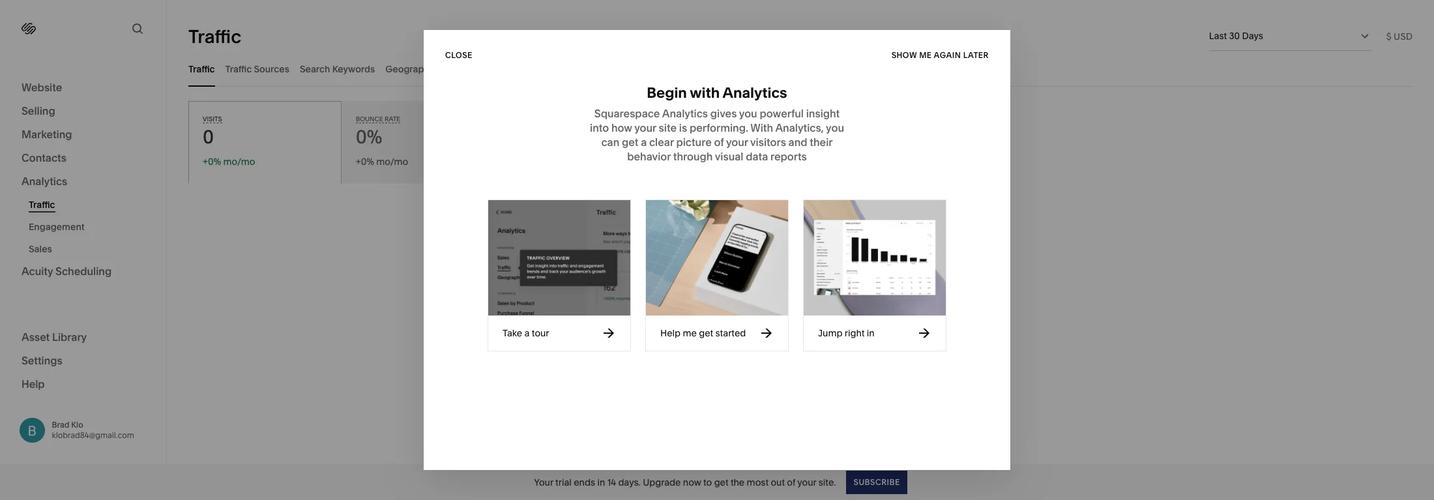 Task type: vqa. For each thing, say whether or not it's contained in the screenshot.
the Premium Feature on the top
no



Task type: describe. For each thing, give the bounding box(es) containing it.
contacts link
[[22, 151, 145, 166]]

the
[[731, 476, 745, 488]]

no
[[740, 318, 760, 335]]

site
[[729, 358, 747, 371]]

later
[[964, 50, 989, 60]]

to inside try selecting another date range or sharing your site to collect more analytics data.
[[749, 358, 759, 371]]

close button
[[445, 43, 473, 67]]

sources
[[254, 63, 289, 75]]

last 30 days button
[[1210, 22, 1373, 50]]

asset library
[[22, 330, 87, 343]]

visits
[[203, 115, 222, 123]]

2 mo/mo from the left
[[377, 156, 408, 168]]

visits 0 0% mo/mo
[[203, 115, 255, 168]]

ends
[[574, 476, 595, 488]]

more
[[798, 358, 824, 371]]

traffic inside button
[[225, 63, 252, 75]]

trial
[[556, 476, 572, 488]]

data
[[763, 318, 795, 335]]

klo
[[71, 420, 83, 430]]

0 for pageviews 0 0% mo/mo
[[662, 126, 673, 148]]

mo/mo for pageviews 0 0% mo/mo
[[683, 156, 715, 168]]

0 horizontal spatial analytics
[[22, 175, 67, 188]]

your
[[534, 476, 554, 488]]

brad klo klobrad84@gmail.com
[[52, 420, 134, 440]]

library
[[52, 330, 87, 343]]

traffic up traffic button
[[188, 25, 241, 47]]

1 horizontal spatial get
[[715, 476, 729, 488]]

acuity scheduling
[[22, 265, 112, 278]]

another
[[760, 344, 799, 357]]

0 horizontal spatial get
[[699, 327, 714, 339]]

bounce
[[356, 115, 383, 123]]

traffic up visits
[[188, 63, 215, 75]]

take a tour
[[503, 327, 550, 339]]

days
[[1243, 30, 1264, 42]]

pageviews
[[662, 115, 699, 123]]

now
[[683, 476, 702, 488]]

sales link
[[29, 238, 152, 260]]

tab list containing traffic
[[188, 51, 1413, 87]]

rate
[[385, 115, 401, 123]]

data.
[[873, 358, 898, 371]]

show me again later
[[892, 50, 989, 60]]

help link
[[22, 377, 45, 391]]

14
[[608, 476, 616, 488]]

traffic up engagement
[[29, 199, 55, 211]]

with
[[690, 84, 720, 102]]

no data available
[[740, 318, 862, 335]]

try selecting another date range or sharing your site to collect more analytics data.
[[695, 344, 907, 371]]

usd
[[1394, 30, 1413, 42]]

30
[[1230, 30, 1241, 42]]

1 vertical spatial in
[[598, 476, 605, 488]]

traffic sources button
[[225, 51, 289, 87]]

klobrad84@gmail.com
[[52, 430, 134, 440]]

of
[[787, 476, 796, 488]]

geography
[[386, 63, 435, 75]]

0 vertical spatial analytics
[[723, 84, 788, 102]]

$ usd
[[1387, 30, 1413, 42]]

marketing
[[22, 128, 72, 141]]

asset library link
[[22, 330, 145, 345]]

collect
[[761, 358, 795, 371]]

begin with analytics
[[647, 84, 788, 102]]

0 for visits 0 0% mo/mo
[[203, 126, 214, 148]]

show
[[892, 50, 918, 60]]

selecting
[[712, 344, 758, 357]]

take
[[503, 327, 523, 339]]



Task type: locate. For each thing, give the bounding box(es) containing it.
0 vertical spatial help
[[661, 327, 681, 339]]

traffic button
[[188, 51, 215, 87]]

0 horizontal spatial me
[[683, 327, 697, 339]]

sharing
[[870, 344, 907, 357]]

get up try
[[699, 327, 714, 339]]

sales
[[29, 243, 52, 255]]

acuity scheduling link
[[22, 264, 145, 280]]

settings
[[22, 354, 63, 367]]

0% down bounce rate 0% at the left of the page
[[361, 156, 374, 168]]

0 vertical spatial me
[[920, 50, 932, 60]]

selling
[[22, 104, 55, 117]]

0% mo/mo
[[361, 156, 408, 168]]

range
[[826, 344, 855, 357]]

traffic sources
[[225, 63, 289, 75]]

0%
[[356, 126, 382, 148], [208, 156, 221, 168], [361, 156, 374, 168], [667, 156, 681, 168]]

1 vertical spatial help
[[22, 377, 45, 390]]

out
[[771, 476, 785, 488]]

help down settings
[[22, 377, 45, 390]]

me inside button
[[920, 50, 932, 60]]

mo/mo
[[223, 156, 255, 168], [377, 156, 408, 168], [683, 156, 715, 168]]

1 horizontal spatial help
[[661, 327, 681, 339]]

close
[[445, 50, 473, 60]]

1 horizontal spatial to
[[749, 358, 759, 371]]

last
[[1210, 30, 1228, 42]]

0% for bounce rate 0%
[[356, 126, 382, 148]]

analytics right with
[[723, 84, 788, 102]]

available
[[798, 318, 862, 335]]

in left 14 on the bottom
[[598, 476, 605, 488]]

scheduling
[[55, 265, 112, 278]]

0% down pageviews
[[667, 156, 681, 168]]

or
[[857, 344, 868, 357]]

analytics link
[[22, 174, 145, 190]]

1 horizontal spatial in
[[867, 327, 875, 339]]

to right site
[[749, 358, 759, 371]]

help for help
[[22, 377, 45, 390]]

get
[[699, 327, 714, 339], [715, 476, 729, 488]]

0% for visits 0 0% mo/mo
[[208, 156, 221, 168]]

0 horizontal spatial mo/mo
[[223, 156, 255, 168]]

1 horizontal spatial me
[[920, 50, 932, 60]]

mo/mo inside 'pageviews 0 0% mo/mo'
[[683, 156, 715, 168]]

0 horizontal spatial your
[[704, 358, 726, 371]]

search keywords
[[300, 63, 375, 75]]

2 0 from the left
[[662, 126, 673, 148]]

0 down visits
[[203, 126, 214, 148]]

days.
[[619, 476, 641, 488]]

0 vertical spatial to
[[749, 358, 759, 371]]

1 vertical spatial me
[[683, 327, 697, 339]]

begin
[[647, 84, 687, 102]]

your down try
[[704, 358, 726, 371]]

search keywords button
[[300, 51, 375, 87]]

0 vertical spatial in
[[867, 327, 875, 339]]

0% for pageviews 0 0% mo/mo
[[667, 156, 681, 168]]

your trial ends in 14 days. upgrade now to get the most out of your site.
[[534, 476, 836, 488]]

to right the now
[[704, 476, 712, 488]]

asset
[[22, 330, 50, 343]]

help for help me get started
[[661, 327, 681, 339]]

date
[[801, 344, 823, 357]]

1 vertical spatial your
[[798, 476, 817, 488]]

pageviews 0 0% mo/mo
[[662, 115, 715, 168]]

0% down visits
[[208, 156, 221, 168]]

your inside try selecting another date range or sharing your site to collect more analytics data.
[[704, 358, 726, 371]]

settings link
[[22, 353, 145, 369]]

engagement
[[29, 221, 85, 233]]

0% inside bounce rate 0%
[[356, 126, 382, 148]]

contacts
[[22, 151, 66, 164]]

most
[[747, 476, 769, 488]]

geography button
[[386, 51, 435, 87]]

try
[[695, 344, 709, 357]]

1 horizontal spatial 0
[[662, 126, 673, 148]]

get left the
[[715, 476, 729, 488]]

started
[[716, 327, 746, 339]]

0 inside 'pageviews 0 0% mo/mo'
[[662, 126, 673, 148]]

analytics down contacts
[[22, 175, 67, 188]]

0 horizontal spatial help
[[22, 377, 45, 390]]

help
[[661, 327, 681, 339], [22, 377, 45, 390]]

0 horizontal spatial in
[[598, 476, 605, 488]]

in right right
[[867, 327, 875, 339]]

me up try
[[683, 327, 697, 339]]

website
[[22, 81, 62, 94]]

1 horizontal spatial your
[[798, 476, 817, 488]]

1 horizontal spatial analytics
[[723, 84, 788, 102]]

0 horizontal spatial 0
[[203, 126, 214, 148]]

me for get
[[683, 327, 697, 339]]

bounce rate 0%
[[356, 115, 401, 148]]

website link
[[22, 80, 145, 96]]

2 horizontal spatial mo/mo
[[683, 156, 715, 168]]

your right of
[[798, 476, 817, 488]]

show me again later button
[[892, 43, 989, 67]]

marketing link
[[22, 127, 145, 143]]

last 30 days
[[1210, 30, 1264, 42]]

help left started
[[661, 327, 681, 339]]

a
[[525, 327, 530, 339]]

0 horizontal spatial to
[[704, 476, 712, 488]]

0% inside visits 0 0% mo/mo
[[208, 156, 221, 168]]

again
[[934, 50, 962, 60]]

1 vertical spatial to
[[704, 476, 712, 488]]

0 vertical spatial get
[[699, 327, 714, 339]]

to
[[749, 358, 759, 371], [704, 476, 712, 488]]

mo/mo for visits 0 0% mo/mo
[[223, 156, 255, 168]]

mo/mo inside visits 0 0% mo/mo
[[223, 156, 255, 168]]

analytics
[[723, 84, 788, 102], [22, 175, 67, 188]]

1 0 from the left
[[203, 126, 214, 148]]

0% down bounce
[[356, 126, 382, 148]]

traffic left "sources"
[[225, 63, 252, 75]]

0
[[203, 126, 214, 148], [662, 126, 673, 148]]

brad
[[52, 420, 69, 430]]

tab list
[[188, 51, 1413, 87]]

1 horizontal spatial mo/mo
[[377, 156, 408, 168]]

jump
[[818, 327, 843, 339]]

right
[[845, 327, 865, 339]]

search
[[300, 63, 330, 75]]

me right show
[[920, 50, 932, 60]]

me for again
[[920, 50, 932, 60]]

0 down pageviews
[[662, 126, 673, 148]]

acuity
[[22, 265, 53, 278]]

0 vertical spatial your
[[704, 358, 726, 371]]

analytics
[[826, 358, 870, 371]]

keywords
[[332, 63, 375, 75]]

your
[[704, 358, 726, 371], [798, 476, 817, 488]]

jump right in
[[818, 327, 875, 339]]

3 mo/mo from the left
[[683, 156, 715, 168]]

$
[[1387, 30, 1392, 42]]

1 vertical spatial get
[[715, 476, 729, 488]]

selling link
[[22, 104, 145, 119]]

tour
[[532, 327, 550, 339]]

help me get started
[[661, 327, 746, 339]]

1 vertical spatial analytics
[[22, 175, 67, 188]]

engagement link
[[29, 216, 152, 238]]

0% inside 'pageviews 0 0% mo/mo'
[[667, 156, 681, 168]]

1 mo/mo from the left
[[223, 156, 255, 168]]

site.
[[819, 476, 836, 488]]

upgrade
[[643, 476, 681, 488]]

0 inside visits 0 0% mo/mo
[[203, 126, 214, 148]]



